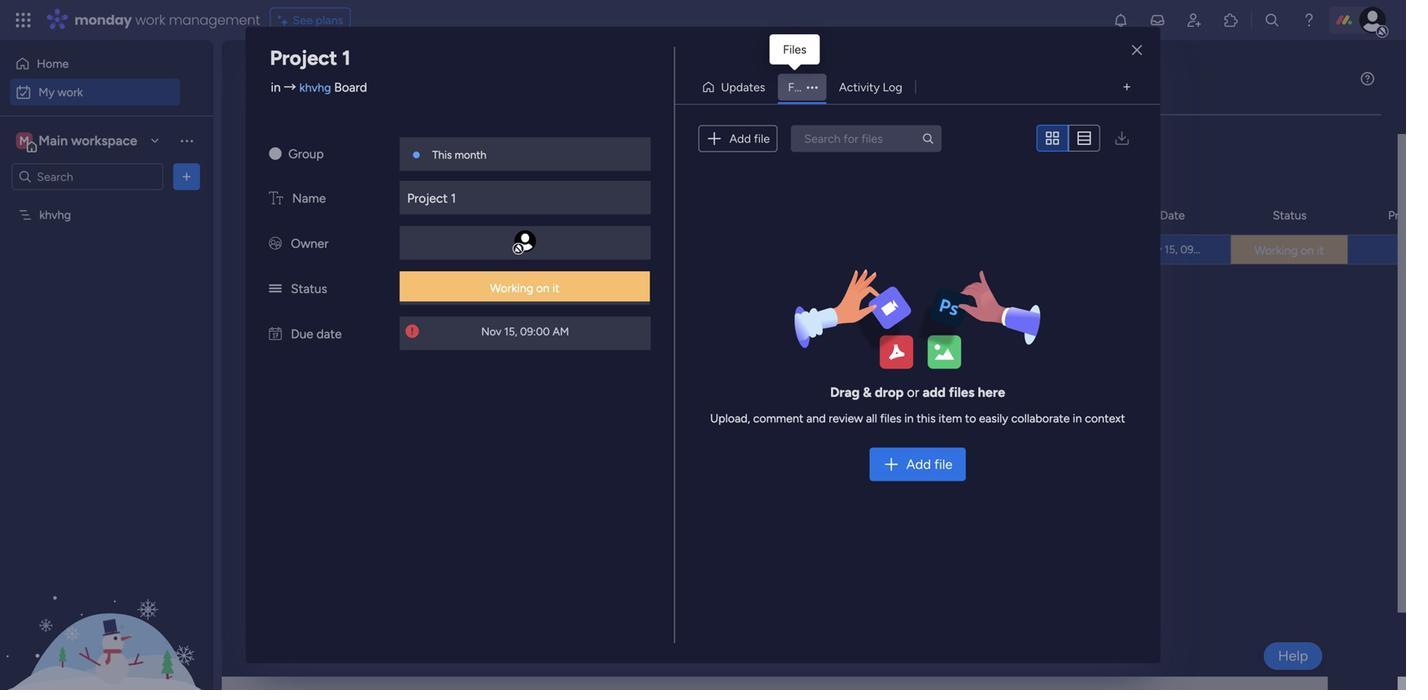 Task type: locate. For each thing, give the bounding box(es) containing it.
1 horizontal spatial add file button
[[870, 448, 966, 481]]

my
[[251, 64, 290, 101], [39, 85, 55, 99]]

1 horizontal spatial it
[[1318, 243, 1325, 258]]

add file button down upload, comment and review all files in this item to easily collaborate in context
[[870, 448, 966, 481]]

item inside the project 1 dialog
[[939, 411, 963, 426]]

my down "home"
[[39, 85, 55, 99]]

it
[[1318, 243, 1325, 258], [553, 281, 560, 295]]

item left to
[[939, 411, 963, 426]]

0 vertical spatial files
[[949, 385, 975, 400]]

in left →
[[271, 80, 281, 95]]

0 horizontal spatial nov
[[482, 325, 502, 338]]

1 vertical spatial item
[[939, 411, 963, 426]]

search image
[[922, 132, 935, 145]]

add
[[730, 131, 751, 146], [907, 457, 931, 472]]

files button
[[778, 74, 827, 100]]

hide
[[436, 140, 461, 155]]

0 horizontal spatial add
[[730, 131, 751, 146]]

khvhg right →
[[300, 80, 331, 95]]

project down this
[[407, 191, 448, 206]]

0 horizontal spatial on
[[536, 281, 550, 295]]

it inside the project 1 dialog
[[553, 281, 560, 295]]

0 horizontal spatial working on it
[[490, 281, 560, 295]]

project 1 down past
[[272, 243, 318, 257]]

m
[[19, 134, 29, 148]]

1 right /
[[378, 213, 383, 227]]

1 vertical spatial khvhg
[[39, 208, 71, 222]]

khvhg
[[300, 80, 331, 95], [39, 208, 71, 222]]

khvhg inside in → khvhg board
[[300, 80, 331, 95]]

date
[[317, 327, 342, 342]]

0 vertical spatial khvhg
[[300, 80, 331, 95]]

khvhg down search in workspace field
[[39, 208, 71, 222]]

1 down past
[[313, 243, 318, 257]]

my work option
[[10, 79, 180, 106]]

nov
[[1142, 243, 1162, 256], [482, 325, 502, 338]]

1 vertical spatial project
[[407, 191, 448, 206]]

none search field up name
[[247, 134, 399, 161]]

0 horizontal spatial item
[[386, 213, 409, 227]]

none search field the search
[[791, 125, 942, 152]]

1 vertical spatial working on it
[[490, 281, 560, 295]]

files
[[949, 385, 975, 400], [881, 411, 902, 426]]

main workspace
[[39, 133, 137, 149]]

0 vertical spatial 15,
[[1165, 243, 1178, 256]]

collaborate
[[1012, 411, 1070, 426]]

add file for bottom "add file" button
[[907, 457, 953, 472]]

review
[[829, 411, 864, 426]]

0 horizontal spatial am
[[553, 325, 569, 338]]

1 vertical spatial 15,
[[504, 325, 518, 338]]

09:00 inside the project 1 dialog
[[520, 325, 550, 338]]

add file down this
[[907, 457, 953, 472]]

file down updates
[[754, 131, 770, 146]]

project up khvhg link
[[270, 46, 337, 70]]

comment
[[754, 411, 804, 426]]

my for my work
[[251, 64, 290, 101]]

context
[[1085, 411, 1126, 426]]

this
[[433, 148, 452, 162]]

nov right v2 overdue deadline icon
[[482, 325, 502, 338]]

0 horizontal spatial nov 15, 09:00 am
[[482, 325, 569, 338]]

add
[[923, 385, 946, 400]]

0 vertical spatial add file
[[730, 131, 770, 146]]

inbox image
[[1150, 12, 1167, 28]]

0 horizontal spatial 15,
[[504, 325, 518, 338]]

1
[[342, 46, 351, 70], [451, 191, 456, 206], [378, 213, 383, 227], [313, 243, 318, 257]]

status
[[1273, 208, 1307, 222], [291, 281, 327, 296]]

1 vertical spatial on
[[536, 281, 550, 295]]

0 vertical spatial project 1
[[270, 46, 351, 70]]

help image
[[1301, 12, 1318, 28]]

lottie animation element
[[0, 521, 214, 690]]

none search field down activity log
[[791, 125, 942, 152]]

1 horizontal spatial khvhg
[[300, 80, 331, 95]]

0 horizontal spatial status
[[291, 281, 327, 296]]

see plans button
[[270, 8, 351, 33]]

15, inside the project 1 dialog
[[504, 325, 518, 338]]

1 horizontal spatial my
[[251, 64, 290, 101]]

due date
[[291, 327, 342, 342]]

files up files 'button' in the top right of the page
[[783, 42, 807, 57]]

log
[[883, 80, 903, 94]]

gary orlando image
[[1360, 7, 1387, 33]]

0 horizontal spatial it
[[553, 281, 560, 295]]

add file
[[730, 131, 770, 146], [907, 457, 953, 472]]

home
[[37, 57, 69, 71]]

0 horizontal spatial 09:00
[[520, 325, 550, 338]]

1 vertical spatial add file
[[907, 457, 953, 472]]

this
[[917, 411, 936, 426]]

item right /
[[386, 213, 409, 227]]

1 inside past dates / 1 item
[[378, 213, 383, 227]]

add file down updates
[[730, 131, 770, 146]]

working inside the project 1 dialog
[[490, 281, 534, 295]]

1 vertical spatial file
[[935, 457, 953, 472]]

0 vertical spatial item
[[386, 213, 409, 227]]

project 1
[[270, 46, 351, 70], [407, 191, 456, 206], [272, 243, 318, 257]]

15,
[[1165, 243, 1178, 256], [504, 325, 518, 338]]

item
[[386, 213, 409, 227], [939, 411, 963, 426]]

to
[[965, 411, 977, 426]]

updates
[[721, 80, 766, 94]]

0 horizontal spatial work
[[57, 85, 83, 99]]

in left this
[[905, 411, 914, 426]]

0 vertical spatial nov
[[1142, 243, 1162, 256]]

1 horizontal spatial add file
[[907, 457, 953, 472]]

0 horizontal spatial add file
[[730, 131, 770, 146]]

1 vertical spatial 09:00
[[520, 325, 550, 338]]

1 vertical spatial nov 15, 09:00 am
[[482, 325, 569, 338]]

1 vertical spatial it
[[553, 281, 560, 295]]

0 vertical spatial project
[[270, 46, 337, 70]]

working
[[1255, 243, 1299, 258], [490, 281, 534, 295]]

workspace
[[71, 133, 137, 149]]

work right monday
[[135, 10, 165, 29]]

0 vertical spatial work
[[135, 10, 165, 29]]

0 horizontal spatial working
[[490, 281, 534, 295]]

0 horizontal spatial files
[[881, 411, 902, 426]]

files up to
[[949, 385, 975, 400]]

1 horizontal spatial working
[[1255, 243, 1299, 258]]

1 horizontal spatial item
[[939, 411, 963, 426]]

close image
[[1133, 44, 1143, 57]]

files right the all
[[881, 411, 902, 426]]

add down updates
[[730, 131, 751, 146]]

1 horizontal spatial nov 15, 09:00 am
[[1142, 243, 1230, 256]]

project 1 up khvhg link
[[270, 46, 351, 70]]

09:00
[[1181, 243, 1211, 256], [520, 325, 550, 338]]

0 horizontal spatial khvhg
[[39, 208, 71, 222]]

in left the context
[[1073, 411, 1083, 426]]

1 horizontal spatial working on it
[[1255, 243, 1325, 258]]

file down this
[[935, 457, 953, 472]]

drag & drop or add files here
[[831, 385, 1006, 400]]

help
[[1279, 647, 1309, 664]]

past
[[282, 208, 315, 229]]

nov 15, 09:00 am
[[1142, 243, 1230, 256], [482, 325, 569, 338]]

invite members image
[[1187, 12, 1203, 28]]

0 vertical spatial am
[[1214, 243, 1230, 256]]

or
[[907, 385, 920, 400]]

add down upload, comment and review all files in this item to easily collaborate in context
[[907, 457, 931, 472]]

1 vertical spatial files
[[788, 80, 812, 94]]

due
[[291, 327, 314, 342]]

monday work management
[[75, 10, 260, 29]]

files
[[783, 42, 807, 57], [788, 80, 812, 94]]

0 vertical spatial status
[[1273, 208, 1307, 222]]

0 vertical spatial file
[[754, 131, 770, 146]]

v2 overdue deadline image
[[406, 324, 419, 340]]

1 vertical spatial status
[[291, 281, 327, 296]]

my inside option
[[39, 85, 55, 99]]

nov down date
[[1142, 243, 1162, 256]]

project down past
[[272, 243, 310, 257]]

apps image
[[1223, 12, 1240, 28]]

1 horizontal spatial status
[[1273, 208, 1307, 222]]

1 vertical spatial files
[[881, 411, 902, 426]]

my work link
[[10, 79, 180, 106]]

1 vertical spatial work
[[57, 85, 83, 99]]

→
[[284, 80, 296, 95]]

0 horizontal spatial my
[[39, 85, 55, 99]]

None search field
[[791, 125, 942, 152], [247, 134, 399, 161]]

work inside option
[[57, 85, 83, 99]]

file
[[754, 131, 770, 146], [935, 457, 953, 472]]

1 vertical spatial am
[[553, 325, 569, 338]]

1 vertical spatial working
[[490, 281, 534, 295]]

on
[[1301, 243, 1315, 258], [536, 281, 550, 295]]

am
[[1214, 243, 1230, 256], [553, 325, 569, 338]]

0 vertical spatial on
[[1301, 243, 1315, 258]]

0 vertical spatial add file button
[[699, 125, 778, 152]]

option
[[0, 200, 214, 203]]

0 vertical spatial it
[[1318, 243, 1325, 258]]

dapulse text column image
[[269, 191, 283, 206]]

status inside the project 1 dialog
[[291, 281, 327, 296]]

activity
[[840, 80, 880, 94]]

project
[[270, 46, 337, 70], [407, 191, 448, 206], [272, 243, 310, 257]]

0 horizontal spatial none search field
[[247, 134, 399, 161]]

see
[[293, 13, 313, 27]]

add file button
[[699, 125, 778, 152], [870, 448, 966, 481]]

1 horizontal spatial none search field
[[791, 125, 942, 152]]

files right updates
[[788, 80, 812, 94]]

project 1 down this
[[407, 191, 456, 206]]

my left khvhg link
[[251, 64, 290, 101]]

files for add
[[949, 385, 975, 400]]

1 horizontal spatial 09:00
[[1181, 243, 1211, 256]]

none search field inside the project 1 dialog
[[791, 125, 942, 152]]

0 vertical spatial working
[[1255, 243, 1299, 258]]

add file button down updates button at the top
[[699, 125, 778, 152]]

1 horizontal spatial files
[[949, 385, 975, 400]]

/
[[366, 208, 374, 229]]

1 horizontal spatial add
[[907, 457, 931, 472]]

1 horizontal spatial work
[[135, 10, 165, 29]]

dapulse date column image
[[269, 327, 282, 342]]

1 vertical spatial add file button
[[870, 448, 966, 481]]

in
[[271, 80, 281, 95], [905, 411, 914, 426], [1073, 411, 1083, 426]]

work down "home"
[[57, 85, 83, 99]]

on inside the project 1 dialog
[[536, 281, 550, 295]]

work
[[135, 10, 165, 29], [57, 85, 83, 99]]

prio
[[1389, 208, 1407, 222]]

1 vertical spatial nov
[[482, 325, 502, 338]]

working on it
[[1255, 243, 1325, 258], [490, 281, 560, 295]]

my work
[[251, 64, 363, 101]]

work
[[296, 64, 363, 101]]

past dates / 1 item
[[282, 208, 409, 229]]

item inside past dates / 1 item
[[386, 213, 409, 227]]

my for my work
[[39, 85, 55, 99]]



Task type: vqa. For each thing, say whether or not it's contained in the screenshot.
review
yes



Task type: describe. For each thing, give the bounding box(es) containing it.
management
[[169, 10, 260, 29]]

group
[[288, 147, 324, 162]]

khvhg list box
[[0, 197, 214, 455]]

work for my
[[57, 85, 83, 99]]

0 vertical spatial 09:00
[[1181, 243, 1211, 256]]

select product image
[[15, 12, 32, 28]]

2 horizontal spatial in
[[1073, 411, 1083, 426]]

see plans
[[293, 13, 343, 27]]

add view image
[[1124, 81, 1131, 93]]

1 up board
[[342, 46, 351, 70]]

activity log
[[840, 80, 903, 94]]

workspace image
[[16, 131, 33, 150]]

1 horizontal spatial in
[[905, 411, 914, 426]]

files for all
[[881, 411, 902, 426]]

1 horizontal spatial 15,
[[1165, 243, 1178, 256]]

lottie animation image
[[0, 521, 214, 690]]

2 vertical spatial project
[[272, 243, 310, 257]]

items
[[493, 140, 522, 155]]

this month
[[433, 148, 487, 162]]

khvhg link
[[300, 80, 331, 95]]

1 horizontal spatial am
[[1214, 243, 1230, 256]]

&
[[863, 385, 872, 400]]

board
[[334, 80, 367, 95]]

2 vertical spatial project 1
[[272, 243, 318, 257]]

main
[[39, 133, 68, 149]]

hide done items
[[436, 140, 522, 155]]

am inside the project 1 dialog
[[553, 325, 569, 338]]

project 1 dialog
[[0, 0, 1407, 690]]

easily
[[980, 411, 1009, 426]]

dates
[[319, 208, 362, 229]]

drop
[[875, 385, 904, 400]]

v2 status image
[[269, 281, 282, 296]]

0 horizontal spatial add file button
[[699, 125, 778, 152]]

here
[[978, 385, 1006, 400]]

gallery layout group
[[1037, 125, 1101, 152]]

1 vertical spatial add
[[907, 457, 931, 472]]

v2 multiple person column image
[[269, 236, 282, 251]]

monday
[[75, 10, 132, 29]]

help button
[[1265, 642, 1323, 670]]

Filter dashboard by text search field
[[247, 134, 399, 161]]

my work
[[39, 85, 83, 99]]

updates button
[[695, 74, 778, 100]]

0 horizontal spatial file
[[754, 131, 770, 146]]

0 vertical spatial working on it
[[1255, 243, 1325, 258]]

files inside files 'button'
[[788, 80, 812, 94]]

nov 15, 09:00 am inside the project 1 dialog
[[482, 325, 569, 338]]

search everything image
[[1264, 12, 1281, 28]]

name
[[292, 191, 326, 206]]

date
[[1161, 208, 1186, 222]]

drag
[[831, 385, 860, 400]]

1 horizontal spatial nov
[[1142, 243, 1162, 256]]

nov inside the project 1 dialog
[[482, 325, 502, 338]]

0 horizontal spatial in
[[271, 80, 281, 95]]

plans
[[316, 13, 343, 27]]

upload,
[[711, 411, 751, 426]]

Search in workspace field
[[35, 167, 140, 186]]

1 horizontal spatial on
[[1301, 243, 1315, 258]]

1 horizontal spatial file
[[935, 457, 953, 472]]

work for monday
[[135, 10, 165, 29]]

owner
[[291, 236, 329, 251]]

options image
[[801, 82, 825, 92]]

month
[[455, 148, 487, 162]]

0 vertical spatial files
[[783, 42, 807, 57]]

workspace selection element
[[16, 131, 140, 152]]

working on it inside the project 1 dialog
[[490, 281, 560, 295]]

khvhg inside list box
[[39, 208, 71, 222]]

none search field the filter dashboard by text
[[247, 134, 399, 161]]

v2 sun image
[[269, 147, 282, 162]]

all
[[867, 411, 878, 426]]

activity log button
[[827, 74, 916, 100]]

done
[[464, 140, 491, 155]]

home option
[[10, 50, 180, 77]]

home link
[[10, 50, 180, 77]]

upload, comment and review all files in this item to easily collaborate in context
[[711, 411, 1126, 426]]

1 down this month
[[451, 191, 456, 206]]

and
[[807, 411, 826, 426]]

0 vertical spatial add
[[730, 131, 751, 146]]

notifications image
[[1113, 12, 1130, 28]]

add file for "add file" button to the left
[[730, 131, 770, 146]]

1 vertical spatial project 1
[[407, 191, 456, 206]]

in → khvhg board
[[271, 80, 367, 95]]

0 vertical spatial nov 15, 09:00 am
[[1142, 243, 1230, 256]]



